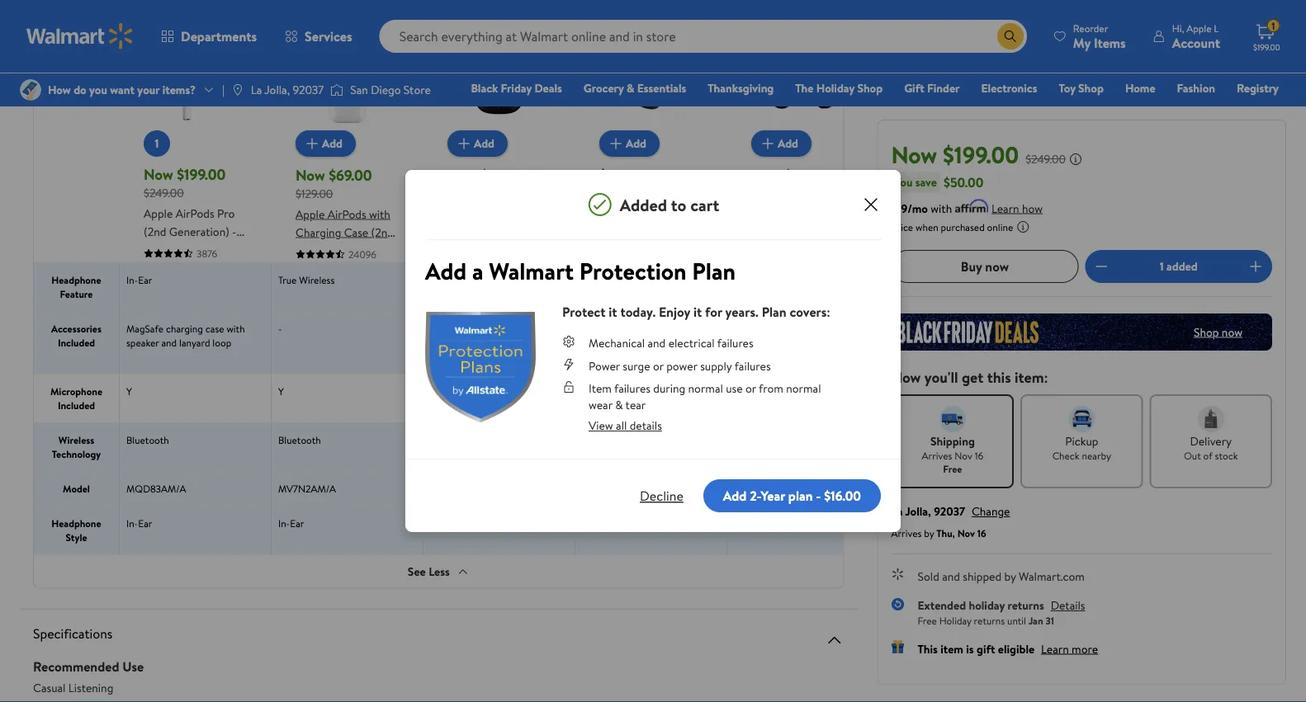 Task type: locate. For each thing, give the bounding box(es) containing it.
now
[[891, 138, 937, 171], [144, 164, 173, 185], [296, 165, 325, 186], [448, 165, 477, 186], [751, 165, 781, 186]]

thanksgiving link
[[700, 79, 781, 97]]

0 vertical spatial $249.00
[[1026, 151, 1066, 167]]

generation) up true wireless at left
[[296, 242, 356, 258]]

add button up '$99.00'
[[599, 130, 660, 157]]

of right pairs
[[460, 322, 470, 336]]

add to cart image inside $99.00 group
[[606, 134, 626, 154]]

add to cart image inside now $99.95 group
[[454, 134, 474, 154]]

now up the samsung
[[751, 165, 781, 186]]

airpods inside now $69.00 $129.00 apple airpods with charging case (2nd generation)
[[328, 206, 366, 222]]

less
[[429, 563, 450, 580]]

0 horizontal spatial shop
[[857, 80, 883, 96]]

ear down mv7n2am/a
[[290, 516, 304, 530]]

sold
[[918, 568, 940, 584]]

4 row from the top
[[34, 374, 1306, 422]]

by right the shipped
[[1005, 568, 1016, 584]]

row containing mv7n2am/a
[[34, 471, 1306, 506]]

the holiday shop link
[[788, 79, 890, 97]]

2 y from the left
[[430, 384, 436, 398]]

in-ear cell down mv7n2am/a cell
[[272, 507, 424, 554]]

true wireless cell
[[272, 263, 424, 311]]

buds for now $99.95
[[513, 206, 537, 222]]

0 horizontal spatial returns
[[974, 614, 1005, 628]]

add button inside now $99.95 group
[[448, 130, 508, 157]]

with up price when purchased online
[[931, 200, 952, 216]]

now $97.00
[[751, 165, 827, 186]]

$97.00
[[785, 165, 827, 186]]

years.
[[725, 303, 759, 321]]

16 inside shipping arrives nov 16 free
[[975, 449, 984, 463]]

0 horizontal spatial normal
[[688, 381, 723, 397]]

1 vertical spatial buds
[[751, 224, 776, 240]]

1 horizontal spatial it
[[693, 303, 702, 321]]

1 horizontal spatial and
[[942, 568, 960, 584]]

and inside added to cart dialog
[[648, 335, 666, 351]]

casual
[[33, 680, 66, 696]]

0 horizontal spatial (2nd
[[144, 223, 166, 239]]

shipping
[[931, 433, 975, 449]]

0 vertical spatial free
[[943, 462, 962, 476]]

apple down $129.00
[[296, 206, 325, 222]]

by inside la jolla, 92037 change arrives by thu, nov 16
[[924, 527, 934, 541]]

add to cart image inside now $97.00 group
[[758, 134, 778, 154]]

0 vertical spatial - cell
[[727, 263, 879, 311]]

1 horizontal spatial in-
[[430, 273, 442, 287]]

or right surge
[[653, 358, 664, 374]]

in-ear
[[430, 273, 456, 287], [278, 516, 304, 530]]

1 vertical spatial $249.00
[[144, 185, 184, 201]]

add up now $99.95
[[474, 135, 495, 151]]

resistant
[[611, 273, 650, 287]]

1 horizontal spatial plan
[[762, 303, 787, 321]]

free inside shipping arrives nov 16 free
[[943, 462, 962, 476]]

apple inside now $69.00 $129.00 apple airpods with charging case (2nd generation)
[[296, 206, 325, 222]]

case inside now $69.00 $129.00 apple airpods with charging case (2nd generation)
[[344, 224, 368, 240]]

1 horizontal spatial normal
[[786, 381, 821, 397]]

5 row from the top
[[34, 422, 1306, 471]]

in- for in-ear cell to the bottom
[[278, 516, 290, 530]]

0 vertical spatial &
[[627, 80, 634, 96]]

0 horizontal spatial &
[[615, 397, 623, 413]]

airpods inside 'now $199.00 $249.00 apple airpods pro (2nd generation) - lightning'
[[176, 205, 214, 221]]

0 vertical spatial buds
[[513, 206, 537, 222]]

arrives down intent image for shipping
[[922, 449, 952, 463]]

of inside cell
[[460, 322, 470, 336]]

3 row from the top
[[34, 311, 1306, 374]]

home
[[1125, 80, 1156, 96]]

- cell up charging case cell
[[727, 263, 879, 311]]

$249.00 left learn more about strikethrough prices image
[[1026, 151, 1066, 167]]

and for sold
[[942, 568, 960, 584]]

you'll
[[925, 367, 958, 388]]

normal down 'supply'
[[688, 381, 723, 397]]

case inside cell
[[776, 322, 796, 336]]

0 vertical spatial by
[[924, 527, 934, 541]]

add up '$99.00'
[[626, 135, 647, 151]]

1 vertical spatial and
[[942, 568, 960, 584]]

$16.00
[[824, 487, 861, 505]]

now $69.00 $129.00 apple airpods with charging case (2nd generation)
[[296, 165, 394, 258]]

add inside the now $69.00 group
[[322, 135, 343, 151]]

1 vertical spatial 1
[[155, 135, 159, 151]]

wireless inside beats studio buds – true wireless noise cancelling bluetooth earbuds
[[472, 224, 513, 240]]

- left onyx
[[734, 273, 738, 287]]

view
[[589, 418, 613, 434]]

2 y cell from the left
[[424, 374, 575, 422]]

apple airpods with charging case (2nd generation) image
[[305, 45, 391, 130]]

(2nd up 24096
[[371, 224, 394, 240]]

failures down surge
[[614, 381, 651, 397]]

2 vertical spatial 1
[[1160, 258, 1164, 275]]

free for extended
[[918, 614, 937, 628]]

bluetooth
[[599, 228, 649, 244], [751, 242, 801, 258], [448, 261, 497, 277], [278, 433, 321, 447], [582, 433, 625, 447]]

0 horizontal spatial black
[[471, 80, 498, 96]]

nov down intent image for shipping
[[955, 449, 972, 463]]

1 add button from the left
[[296, 130, 356, 157]]

add inside $99.00 group
[[626, 135, 647, 151]]

is
[[966, 641, 974, 657]]

ear left a
[[442, 273, 456, 287]]

buds down the samsung
[[751, 224, 776, 240]]

3 add to cart image from the left
[[606, 134, 626, 154]]

- down true wireless at left
[[278, 322, 282, 336]]

2 horizontal spatial ear
[[668, 246, 684, 262]]

- cell down charging case cell
[[727, 374, 879, 422]]

0 horizontal spatial in-ear
[[278, 516, 304, 530]]

decline
[[640, 487, 683, 505]]

gift
[[904, 80, 924, 96]]

add for samsung galaxy buds live wireless bluetooth with charging case, onyx
[[778, 135, 798, 151]]

until
[[1008, 614, 1026, 628]]

0 horizontal spatial of
[[460, 322, 470, 336]]

0 vertical spatial holiday
[[816, 80, 855, 96]]

3 add button from the left
[[599, 130, 660, 157]]

$199.00 inside 'now $199.00 $249.00 apple airpods pro (2nd generation) - lightning'
[[177, 164, 226, 185]]

this item is gift eligible learn more
[[918, 641, 1098, 657]]

wireless down now $69.00 $129.00 apple airpods with charging case (2nd generation)
[[299, 273, 335, 287]]

0 horizontal spatial apple
[[144, 205, 173, 221]]

1 horizontal spatial 1
[[1160, 258, 1164, 275]]

0 vertical spatial arrives
[[922, 449, 952, 463]]

0 vertical spatial learn
[[992, 200, 1020, 216]]

free down shipping
[[943, 462, 962, 476]]

plan up charging case on the right of page
[[762, 303, 787, 321]]

add inside button
[[723, 487, 747, 505]]

it left for
[[693, 303, 702, 321]]

holiday right the
[[816, 80, 855, 96]]

one
[[1152, 103, 1177, 119]]

ear-
[[582, 336, 600, 350]]

of right out
[[1203, 449, 1213, 463]]

wireless down galaxy
[[801, 224, 843, 240]]

2 row from the top
[[34, 262, 1306, 311]]

1 vertical spatial ear
[[442, 273, 456, 287]]

samsung galaxy buds live wireless bluetooth with charging case, onyx image
[[760, 45, 846, 130]]

3
[[430, 322, 435, 336]]

walmart image
[[26, 23, 134, 50]]

1 y from the left
[[278, 384, 284, 398]]

0 horizontal spatial $199.00
[[177, 164, 226, 185]]

holiday inside extended holiday returns details free holiday returns until jan 31
[[940, 614, 972, 628]]

jolla,
[[905, 503, 931, 520]]

0 vertical spatial or
[[653, 358, 664, 374]]

1 horizontal spatial generation)
[[296, 242, 356, 258]]

1 vertical spatial in-ear
[[278, 516, 304, 530]]

generation) inside now $69.00 $129.00 apple airpods with charging case (2nd generation)
[[296, 242, 356, 258]]

6 row from the top
[[34, 471, 1306, 506]]

add up now $97.00
[[778, 135, 798, 151]]

1 vertical spatial 16
[[978, 527, 986, 541]]

0 horizontal spatial noise
[[516, 224, 545, 240]]

charging inside now $69.00 $129.00 apple airpods with charging case (2nd generation)
[[296, 224, 341, 240]]

92037
[[934, 503, 965, 520]]

charging case cell
[[727, 312, 879, 374]]

add button for now $97.00
[[751, 130, 812, 157]]

now $69.00 group
[[296, 45, 400, 261]]

add button for $99.00
[[599, 130, 660, 157]]

1 horizontal spatial or
[[746, 381, 756, 397]]

cancelling
[[448, 242, 500, 258], [599, 246, 652, 262]]

airpods for $199.00
[[176, 205, 214, 221]]

apple up lightning
[[144, 205, 173, 221]]

2 add to cart image from the left
[[454, 134, 474, 154]]

it
[[609, 303, 617, 321], [693, 303, 702, 321]]

now $199.00
[[891, 138, 1019, 171]]

buds inside samsung galaxy buds live wireless bluetooth with charging case, onyx
[[751, 224, 776, 240]]

& left tear
[[615, 397, 623, 413]]

add to cart image up now $97.00
[[758, 134, 778, 154]]

of inside delivery out of stock
[[1203, 449, 1213, 463]]

1 horizontal spatial ear
[[442, 273, 456, 287]]

failures up use
[[735, 358, 771, 374]]

(2nd up lightning
[[144, 223, 166, 239]]

Search search field
[[380, 20, 1027, 53]]

1 up registry
[[1272, 19, 1275, 33]]

tear
[[626, 397, 646, 413]]

cable,
[[676, 322, 703, 336]]

$19/mo with
[[891, 200, 952, 216]]

black friday deals link
[[464, 79, 570, 97]]

by left thu,
[[924, 527, 934, 541]]

noise inside $99.00 skullcandy rail anc xt true wireless bluetooth noise cancelling in-ear headphones in true black
[[652, 228, 681, 244]]

$19/mo
[[891, 200, 928, 216]]

enjoy
[[659, 303, 690, 321]]

1 vertical spatial case
[[776, 322, 796, 336]]

ear for in-ear cell to the top
[[442, 273, 456, 287]]

1 vertical spatial arrives
[[891, 527, 922, 541]]

the
[[795, 80, 814, 96]]

1 left the added on the top
[[1160, 258, 1164, 275]]

3876
[[197, 246, 217, 261]]

now inside 'now $199.00 $249.00 apple airpods pro (2nd generation) - lightning'
[[144, 164, 173, 185]]

1 horizontal spatial case
[[776, 322, 796, 336]]

2 shop from the left
[[1078, 80, 1104, 96]]

row containing true wireless
[[34, 262, 1306, 311]]

shop right toy
[[1078, 80, 1104, 96]]

1 row from the top
[[34, 44, 1306, 298]]

thu,
[[937, 527, 955, 541]]

add 2-year plan - $16.00 button
[[703, 480, 881, 513]]

now down 1 button
[[144, 164, 173, 185]]

in-ear left a
[[430, 273, 456, 287]]

cell
[[575, 374, 727, 422], [424, 423, 575, 471], [727, 423, 879, 471], [424, 472, 575, 506], [575, 472, 727, 506], [424, 507, 575, 554], [575, 507, 727, 554], [727, 507, 879, 554]]

1 horizontal spatial noise
[[652, 228, 681, 244]]

returns left 31
[[1008, 598, 1044, 614]]

add inside now $99.95 group
[[474, 135, 495, 151]]

$249.00 inside 'now $199.00 $249.00 apple airpods pro (2nd generation) - lightning'
[[144, 185, 184, 201]]

noise up in-
[[652, 228, 681, 244]]

case down the covers:
[[776, 322, 796, 336]]

charging inside charging case cell
[[734, 322, 773, 336]]

nearby
[[1082, 449, 1111, 463]]

charging inside samsung galaxy buds live wireless bluetooth with charging case, onyx
[[751, 261, 797, 277]]

in-ear down mv7n2am/a
[[278, 516, 304, 530]]

0 vertical spatial and
[[648, 335, 666, 351]]

in-
[[430, 273, 442, 287], [278, 516, 290, 530]]

now $97.00 group
[[751, 45, 855, 295]]

and for mechanical
[[648, 335, 666, 351]]

1 vertical spatial black
[[599, 282, 626, 298]]

electrical
[[669, 335, 715, 351]]

0 horizontal spatial with
[[369, 206, 390, 222]]

user guide, charging cable, ear-gels (s, m, l)
[[582, 322, 703, 350]]

airpods
[[176, 205, 214, 221], [328, 206, 366, 222]]

16 down change
[[978, 527, 986, 541]]

add left a
[[425, 255, 467, 287]]

0 horizontal spatial generation)
[[169, 223, 229, 239]]

plan up for
[[692, 255, 736, 287]]

1 vertical spatial holiday
[[940, 614, 972, 628]]

$249.00 down 1 button
[[144, 185, 184, 201]]

0 vertical spatial case
[[344, 224, 368, 240]]

- down pro
[[232, 223, 236, 239]]

0 horizontal spatial y
[[278, 384, 284, 398]]

black down 'headphones'
[[599, 282, 626, 298]]

4 add to cart image from the left
[[758, 134, 778, 154]]

- cell
[[727, 263, 879, 311], [272, 312, 424, 374], [727, 374, 879, 422]]

0 vertical spatial 16
[[975, 449, 984, 463]]

pickup check nearby
[[1052, 433, 1111, 463]]

1 horizontal spatial returns
[[1008, 598, 1044, 614]]

noise down –
[[516, 224, 545, 240]]

ear for in-ear cell to the bottom
[[290, 516, 304, 530]]

now up beats
[[448, 165, 477, 186]]

y cell down the 3 pairs of silicone ear tips cell on the left of page
[[424, 374, 575, 422]]

now for now $99.95
[[448, 165, 477, 186]]

r180nztaxar
[[752, 482, 816, 496]]

power surge or power supply failures
[[589, 358, 771, 374]]

friday
[[501, 80, 532, 96]]

(2nd
[[144, 223, 166, 239], [371, 224, 394, 240]]

in-ear inside row
[[278, 516, 304, 530]]

free up this
[[918, 614, 937, 628]]

buds inside beats studio buds – true wireless noise cancelling bluetooth earbuds
[[513, 206, 537, 222]]

mv7n2am/a cell
[[272, 472, 424, 506]]

airpods down $129.00
[[328, 206, 366, 222]]

learn down 31
[[1041, 641, 1069, 657]]

in-ear cell
[[424, 263, 575, 311], [272, 507, 424, 554]]

$99.00 group
[[599, 45, 703, 298]]

beats studio buds – true wireless noise cancelling bluetooth earbuds image
[[457, 45, 542, 130]]

1 horizontal spatial y
[[430, 384, 436, 398]]

bluetooth inside samsung galaxy buds live wireless bluetooth with charging case, onyx
[[751, 242, 801, 258]]

0 vertical spatial in-
[[430, 273, 442, 287]]

airpods for $69.00
[[328, 206, 366, 222]]

0 vertical spatial nov
[[955, 449, 972, 463]]

in-ear row
[[34, 506, 1306, 554]]

earbuds
[[500, 261, 540, 277]]

recommended
[[33, 658, 119, 676]]

wireless down studio
[[472, 224, 513, 240]]

with up 24096
[[369, 206, 390, 222]]

0 vertical spatial ear
[[668, 246, 684, 262]]

details
[[1051, 598, 1085, 614]]

0 horizontal spatial buds
[[513, 206, 537, 222]]

add
[[322, 135, 343, 151], [474, 135, 495, 151], [626, 135, 647, 151], [778, 135, 798, 151], [425, 255, 467, 287], [723, 487, 747, 505]]

0 horizontal spatial $249.00
[[144, 185, 184, 201]]

$69.00
[[329, 165, 372, 186]]

1 vertical spatial in-
[[278, 516, 290, 530]]

shop left gift
[[857, 80, 883, 96]]

nov right thu,
[[958, 527, 975, 541]]

holiday up the 'item'
[[940, 614, 972, 628]]

1 horizontal spatial shop
[[1078, 80, 1104, 96]]

shipped
[[963, 568, 1002, 584]]

ear up in
[[668, 246, 684, 262]]

buds left –
[[513, 206, 537, 222]]

row
[[34, 44, 1306, 298], [34, 262, 1306, 311], [34, 311, 1306, 374], [34, 374, 1306, 422], [34, 422, 1306, 471], [34, 471, 1306, 506]]

- cell for y
[[727, 374, 879, 422]]

cancelling left 1550
[[448, 242, 500, 258]]

1 vertical spatial nov
[[958, 527, 975, 541]]

now for now $97.00
[[751, 165, 781, 186]]

or right use
[[746, 381, 756, 397]]

charging inside user guide, charging cable, ear-gels (s, m, l)
[[634, 322, 673, 336]]

fashion link
[[1170, 79, 1223, 97]]

returns left until
[[974, 614, 1005, 628]]

add inside now $97.00 group
[[778, 135, 798, 151]]

1 horizontal spatial airpods
[[328, 206, 366, 222]]

with
[[931, 200, 952, 216], [369, 206, 390, 222], [804, 242, 825, 258]]

or inside item failures during normal use or from normal wear & tear
[[746, 381, 756, 397]]

0 horizontal spatial plan
[[692, 255, 736, 287]]

beats
[[448, 206, 475, 222]]

wireless down rail
[[639, 210, 680, 226]]

1 horizontal spatial of
[[1203, 449, 1213, 463]]

add left 2-
[[723, 487, 747, 505]]

add to cart image up $129.00
[[302, 134, 322, 154]]

true wireless
[[278, 273, 335, 287]]

2 add button from the left
[[448, 130, 508, 157]]

add to cart image up '$99.00'
[[606, 134, 626, 154]]

wireless inside $99.00 skullcandy rail anc xt true wireless bluetooth noise cancelling in-ear headphones in true black
[[639, 210, 680, 226]]

1 inside button
[[155, 135, 159, 151]]

intent image for delivery image
[[1198, 406, 1224, 432]]

now inside now $69.00 $129.00 apple airpods with charging case (2nd generation)
[[296, 165, 325, 186]]

noise inside beats studio buds – true wireless noise cancelling bluetooth earbuds
[[516, 224, 545, 240]]

intent image for pickup image
[[1069, 406, 1095, 432]]

add button inside the now $69.00 group
[[296, 130, 356, 157]]

1 horizontal spatial with
[[804, 242, 825, 258]]

add button up now $99.95
[[448, 130, 508, 157]]

true inside true wireless cell
[[278, 273, 297, 287]]

toy shop link
[[1051, 79, 1111, 97]]

walmart.com
[[1019, 568, 1085, 584]]

& right the grocery
[[627, 80, 634, 96]]

4 add button from the left
[[751, 130, 812, 157]]

1 horizontal spatial cancelling
[[599, 246, 652, 262]]

in- down mv7n2am/a
[[278, 516, 290, 530]]

bluetooth inside "cell"
[[278, 433, 321, 447]]

affirm image
[[955, 199, 988, 212]]

add button up $69.00 on the top of page
[[296, 130, 356, 157]]

0 horizontal spatial by
[[924, 527, 934, 541]]

learn up online
[[992, 200, 1020, 216]]

generation) up 3876
[[169, 223, 229, 239]]

close dialog image
[[861, 195, 881, 215]]

charging case
[[734, 322, 796, 336]]

in-ear cell down 1550
[[424, 263, 575, 311]]

bluetooth inside $99.00 skullcandy rail anc xt true wireless bluetooth noise cancelling in-ear headphones in true black
[[599, 228, 649, 244]]

0 vertical spatial failures
[[717, 335, 754, 351]]

airpods left pro
[[176, 205, 214, 221]]

1 horizontal spatial by
[[1005, 568, 1016, 584]]

generation) inside 'now $199.00 $249.00 apple airpods pro (2nd generation) - lightning'
[[169, 223, 229, 239]]

cancelling up 'headphones'
[[599, 246, 652, 262]]

shipping arrives nov 16 free
[[922, 433, 984, 476]]

1 horizontal spatial free
[[943, 462, 962, 476]]

case up 24096
[[344, 224, 368, 240]]

get
[[962, 367, 984, 388]]

add to cart image
[[302, 134, 322, 154], [454, 134, 474, 154], [606, 134, 626, 154], [758, 134, 778, 154]]

add button inside $99.00 group
[[599, 130, 660, 157]]

more
[[1072, 641, 1098, 657]]

0 horizontal spatial learn
[[992, 200, 1020, 216]]

y cell up bluetooth "cell" at the left
[[272, 374, 424, 422]]

normal right from in the right bottom of the page
[[786, 381, 821, 397]]

2 vertical spatial - cell
[[727, 374, 879, 422]]

add button inside now $97.00 group
[[751, 130, 812, 157]]

0 horizontal spatial case
[[344, 224, 368, 240]]

nov inside shipping arrives nov 16 free
[[955, 449, 972, 463]]

0 horizontal spatial free
[[918, 614, 937, 628]]

$199.00 up registry
[[1253, 41, 1280, 52]]

0 horizontal spatial ear
[[290, 516, 304, 530]]

1 vertical spatial or
[[746, 381, 756, 397]]

see less
[[408, 563, 450, 580]]

1 horizontal spatial holiday
[[940, 614, 972, 628]]

0 horizontal spatial cancelling
[[448, 242, 500, 258]]

arrives down la
[[891, 527, 922, 541]]

0 vertical spatial generation)
[[169, 223, 229, 239]]

sold and shipped by walmart.com
[[918, 568, 1085, 584]]

silicone
[[472, 322, 504, 336]]

deals
[[535, 80, 562, 96]]

0 horizontal spatial it
[[609, 303, 617, 321]]

failures up 'supply'
[[717, 335, 754, 351]]

save
[[916, 174, 937, 190]]

0 horizontal spatial 1
[[155, 135, 159, 151]]

with inside samsung galaxy buds live wireless bluetooth with charging case, onyx
[[804, 242, 825, 258]]

0 horizontal spatial airpods
[[176, 205, 214, 221]]

add up $69.00 on the top of page
[[322, 135, 343, 151]]

apple airpods pro (2nd generation) - lightning image
[[153, 45, 239, 130]]

of
[[460, 322, 470, 336], [1203, 449, 1213, 463]]

black left friday
[[471, 80, 498, 96]]

now up you
[[891, 138, 937, 171]]

now left $69.00 on the top of page
[[296, 165, 325, 186]]

add to cart image up now $99.95
[[454, 134, 474, 154]]

with inside now $69.00 $129.00 apple airpods with charging case (2nd generation)
[[369, 206, 390, 222]]

& inside item failures during normal use or from normal wear & tear
[[615, 397, 623, 413]]

for
[[705, 303, 722, 321]]

1 horizontal spatial black
[[599, 282, 626, 298]]

2 normal from the left
[[786, 381, 821, 397]]

cancelling inside $99.00 skullcandy rail anc xt true wireless bluetooth noise cancelling in-ear headphones in true black
[[599, 246, 652, 262]]

apple inside 'now $199.00 $249.00 apple airpods pro (2nd generation) - lightning'
[[144, 205, 173, 221]]

online
[[987, 220, 1013, 234]]

arrives
[[922, 449, 952, 463], [891, 527, 922, 541]]

- cell down true wireless cell
[[272, 312, 424, 374]]

$199.00 up pro
[[177, 164, 226, 185]]

failures
[[717, 335, 754, 351], [735, 358, 771, 374], [614, 381, 651, 397]]

1 horizontal spatial buds
[[751, 224, 776, 240]]

y cell
[[272, 374, 424, 422], [424, 374, 575, 422]]

- right plan
[[816, 487, 821, 505]]

$199.00 up $50.00
[[943, 138, 1019, 171]]

free inside extended holiday returns details free holiday returns until jan 31
[[918, 614, 937, 628]]

1 horizontal spatial (2nd
[[371, 224, 394, 240]]

2 horizontal spatial with
[[931, 200, 952, 216]]

16 inside la jolla, 92037 change arrives by thu, nov 16
[[978, 527, 986, 541]]

apple for now $69.00
[[296, 206, 325, 222]]

it up guide,
[[609, 303, 617, 321]]

in- for in-ear cell to the top
[[430, 273, 442, 287]]

arrives inside la jolla, 92037 change arrives by thu, nov 16
[[891, 527, 922, 541]]

how you'll get this item:
[[891, 367, 1048, 388]]

specifications image
[[825, 630, 844, 650]]

1 down apple airpods pro (2nd generation) - lightning image
[[155, 135, 159, 151]]

1 horizontal spatial apple
[[296, 206, 325, 222]]

xt
[[599, 210, 612, 226]]

now for now $199.00 $249.00 apple airpods pro (2nd generation) - lightning
[[144, 164, 173, 185]]



Task type: describe. For each thing, give the bounding box(es) containing it.
y for 2nd y cell from the right
[[278, 384, 284, 398]]

item failures during normal use or from normal wear & tear
[[589, 381, 821, 413]]

beats studio buds – true wireless noise cancelling bluetooth earbuds
[[448, 206, 546, 277]]

add 2-year plan - $16.00
[[723, 487, 861, 505]]

gift finder
[[904, 80, 960, 96]]

- inside button
[[816, 487, 821, 505]]

gift
[[977, 641, 995, 657]]

increase quantity apple airpods pro (2nd generation) - lightning, current quantity 1 image
[[1246, 257, 1266, 276]]

- cell for in-ear
[[727, 263, 879, 311]]

details
[[630, 418, 662, 434]]

power
[[667, 358, 698, 374]]

lightning
[[144, 242, 190, 258]]

water-resistant cell
[[575, 263, 727, 311]]

$129.00
[[296, 186, 333, 202]]

in
[[665, 264, 673, 280]]

(2nd inside 'now $199.00 $249.00 apple airpods pro (2nd generation) - lightning'
[[144, 223, 166, 239]]

learn inside button
[[992, 200, 1020, 216]]

shop black friday deals. don't miss top deals! live wednesday, november the eighth at three in the afternoon eastern time. browse deals image
[[891, 314, 1272, 351]]

now $99.95
[[448, 165, 523, 186]]

of for delivery
[[1203, 449, 1213, 463]]

–
[[540, 206, 546, 222]]

bluetooth 5.2 cell
[[575, 423, 727, 471]]

1 add to cart image from the left
[[302, 134, 322, 154]]

1 y cell from the left
[[272, 374, 424, 422]]

registry link
[[1229, 79, 1286, 97]]

bluetooth inside cell
[[582, 433, 625, 447]]

now $199.00 group
[[144, 45, 248, 261]]

1 for 1  added
[[1160, 258, 1164, 275]]

tips
[[522, 322, 537, 336]]

now for now $69.00 $129.00 apple airpods with charging case (2nd generation)
[[296, 165, 325, 186]]

mechanical and electrical failures
[[589, 335, 754, 351]]

surge
[[623, 358, 650, 374]]

nov inside la jolla, 92037 change arrives by thu, nov 16
[[958, 527, 975, 541]]

l)
[[647, 336, 656, 350]]

0 horizontal spatial or
[[653, 358, 664, 374]]

0 vertical spatial 1
[[1272, 19, 1275, 33]]

toy shop
[[1059, 80, 1104, 96]]

true inside beats studio buds – true wireless noise cancelling bluetooth earbuds
[[448, 224, 469, 240]]

y for 2nd y cell from the left
[[430, 384, 436, 398]]

in-ear for in-ear cell to the bottom
[[278, 516, 304, 530]]

protection
[[579, 255, 687, 287]]

see less button
[[395, 559, 483, 585]]

a
[[472, 255, 483, 287]]

cancelling inside beats studio buds – true wireless noise cancelling bluetooth earbuds
[[448, 242, 500, 258]]

$50.00
[[944, 173, 984, 191]]

row containing now $199.00
[[34, 44, 1306, 298]]

extended holiday returns details free holiday returns until jan 31
[[918, 598, 1085, 628]]

add button for now $99.95
[[448, 130, 508, 157]]

extended
[[918, 598, 966, 614]]

3 pairs of silicone ear tips cell
[[424, 312, 575, 374]]

in-ear for in-ear cell to the top
[[430, 273, 456, 287]]

see
[[408, 563, 426, 580]]

61
[[652, 233, 661, 247]]

now for now $199.00
[[891, 138, 937, 171]]

bluetooth cell
[[272, 423, 424, 471]]

ear inside $99.00 skullcandy rail anc xt true wireless bluetooth noise cancelling in-ear headphones in true black
[[668, 246, 684, 262]]

- left from in the right bottom of the page
[[734, 384, 738, 398]]

add for beats studio buds – true wireless noise cancelling bluetooth earbuds
[[474, 135, 495, 151]]

use
[[726, 381, 743, 397]]

3 pairs of silicone ear tips
[[430, 322, 537, 336]]

added
[[1167, 258, 1198, 275]]

the holiday shop
[[795, 80, 883, 96]]

0 horizontal spatial holiday
[[816, 80, 855, 96]]

2 horizontal spatial $199.00
[[1253, 41, 1280, 52]]

1 vertical spatial failures
[[735, 358, 771, 374]]

today.
[[620, 303, 656, 321]]

you
[[895, 174, 913, 190]]

item
[[941, 641, 964, 657]]

samsung
[[751, 206, 796, 222]]

item
[[589, 381, 612, 397]]

buy now
[[961, 257, 1009, 275]]

5.2
[[627, 433, 640, 447]]

fashion
[[1177, 80, 1215, 96]]

pro
[[217, 205, 235, 221]]

onyx
[[751, 279, 778, 295]]

31
[[1046, 614, 1054, 628]]

1 vertical spatial in-ear cell
[[272, 507, 424, 554]]

0 vertical spatial black
[[471, 80, 498, 96]]

add to cart image for now $97.00
[[758, 134, 778, 154]]

1 horizontal spatial &
[[627, 80, 634, 96]]

free for shipping
[[943, 462, 962, 476]]

1 vertical spatial learn
[[1041, 641, 1069, 657]]

of for 3
[[460, 322, 470, 336]]

decrease quantity apple airpods pro (2nd generation) - lightning, current quantity 1 image
[[1092, 257, 1112, 276]]

1 vertical spatial by
[[1005, 568, 1016, 584]]

buds for now $97.00
[[751, 224, 776, 240]]

1 normal from the left
[[688, 381, 723, 397]]

grocery & essentials
[[584, 80, 686, 96]]

now $99.95 group
[[448, 45, 552, 277]]

specifications
[[33, 625, 113, 643]]

apple for now $199.00
[[144, 205, 173, 221]]

la
[[891, 503, 903, 520]]

water-
[[582, 273, 611, 287]]

essentials
[[637, 80, 686, 96]]

recommended use casual listening
[[33, 658, 144, 696]]

2 it from the left
[[693, 303, 702, 321]]

add for skullcandy rail anc xt true wireless bluetooth noise cancelling in-ear headphones in true black
[[626, 135, 647, 151]]

- inside 'now $199.00 $249.00 apple airpods pro (2nd generation) - lightning'
[[232, 223, 236, 239]]

gifting made easy image
[[891, 641, 905, 654]]

eligible
[[998, 641, 1035, 657]]

all
[[616, 418, 627, 434]]

bluetooth inside beats studio buds – true wireless noise cancelling bluetooth earbuds
[[448, 261, 497, 277]]

(2nd inside now $69.00 $129.00 apple airpods with charging case (2nd generation)
[[371, 224, 394, 240]]

headphones
[[599, 264, 662, 280]]

row containing bluetooth
[[34, 422, 1306, 471]]

galaxy
[[799, 206, 832, 222]]

1 for 1 button
[[155, 135, 159, 151]]

price
[[891, 220, 913, 234]]

(s,
[[621, 336, 632, 350]]

learn how button
[[992, 200, 1043, 217]]

price when purchased online
[[891, 220, 1013, 234]]

delivery out of stock
[[1184, 433, 1238, 463]]

you save $50.00
[[895, 173, 984, 191]]

Walmart Site-Wide search field
[[380, 20, 1027, 53]]

add for apple airpods with charging case (2nd generation)
[[322, 135, 343, 151]]

added to cart dialog
[[405, 170, 901, 533]]

covers:
[[790, 303, 831, 321]]

wireless inside samsung galaxy buds live wireless bluetooth with charging case, onyx
[[801, 224, 843, 240]]

walmart
[[489, 255, 574, 287]]

row containing -
[[34, 311, 1306, 374]]

la jolla, 92037 change arrives by thu, nov 16
[[891, 503, 1010, 541]]

grocery & essentials link
[[576, 79, 694, 97]]

user guide, charging cable, ear-gels (s, m, l) cell
[[575, 312, 727, 374]]

pickup
[[1065, 433, 1099, 449]]

learn more button
[[1041, 641, 1098, 657]]

now
[[985, 257, 1009, 275]]

item:
[[1015, 367, 1048, 388]]

add to cart image for now $99.95
[[454, 134, 474, 154]]

sm-r180nztaxar cell
[[727, 472, 879, 506]]

protect
[[562, 303, 606, 321]]

failures inside item failures during normal use or from normal wear & tear
[[614, 381, 651, 397]]

1 horizontal spatial $249.00
[[1026, 151, 1066, 167]]

0 vertical spatial in-ear cell
[[424, 263, 575, 311]]

1 it from the left
[[609, 303, 617, 321]]

1 vertical spatial - cell
[[272, 312, 424, 374]]

1 shop from the left
[[857, 80, 883, 96]]

$199.00 for now $199.00 $249.00 apple airpods pro (2nd generation) - lightning
[[177, 164, 226, 185]]

arrives inside shipping arrives nov 16 free
[[922, 449, 952, 463]]

change button
[[972, 503, 1010, 520]]

learn more about strikethrough prices image
[[1069, 152, 1083, 165]]

black inside $99.00 skullcandy rail anc xt true wireless bluetooth noise cancelling in-ear headphones in true black
[[599, 282, 626, 298]]

1 button
[[144, 130, 170, 157]]

during
[[653, 381, 685, 397]]

gels
[[600, 336, 618, 350]]

skullcandy rail anc xt true wireless bluetooth noise cancelling in-ear headphones in true black image
[[609, 45, 694, 130]]

add a walmart protection plan
[[425, 255, 736, 287]]

stock
[[1215, 449, 1238, 463]]

add to cart image for $99.00
[[606, 134, 626, 154]]

gift finder link
[[897, 79, 967, 97]]

2-
[[750, 487, 761, 505]]

bluetooth 5.2
[[582, 433, 640, 447]]

sm-r180nztaxar
[[734, 482, 816, 496]]

$199.00 for now $199.00
[[943, 138, 1019, 171]]

0 vertical spatial plan
[[692, 255, 736, 287]]

legal information image
[[1017, 220, 1030, 233]]

row containing y
[[34, 374, 1306, 422]]

intent image for shipping image
[[940, 406, 966, 432]]

wireless inside cell
[[299, 273, 335, 287]]



Task type: vqa. For each thing, say whether or not it's contained in the screenshot.
"Services"
no



